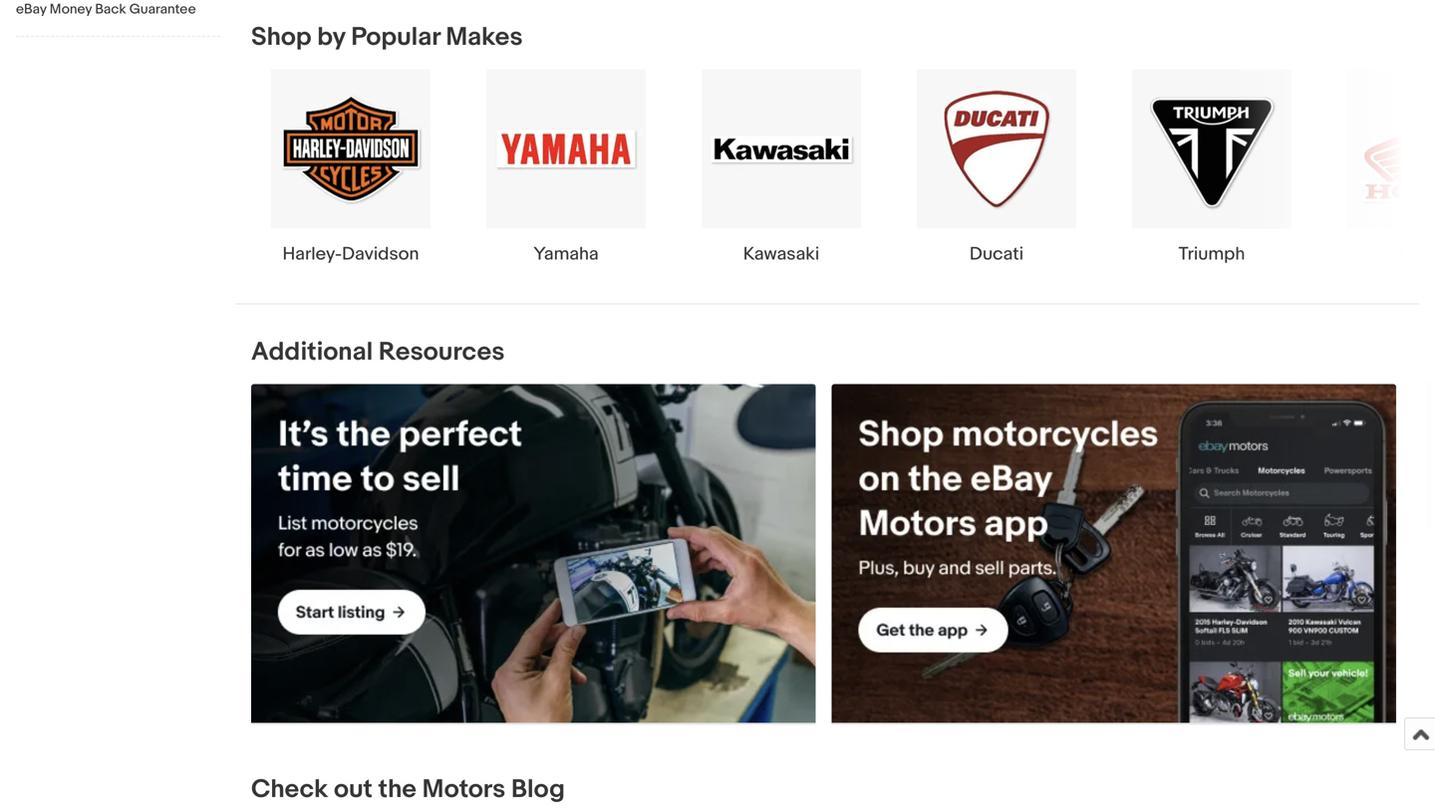 Task type: locate. For each thing, give the bounding box(es) containing it.
makes
[[446, 22, 523, 53]]

triumph
[[1179, 243, 1245, 265]]

back
[[95, 1, 126, 18]]

honda image
[[1347, 69, 1435, 229]]

kawasaki
[[743, 243, 819, 265]]

out
[[334, 774, 373, 805]]

ducati image
[[917, 69, 1076, 229]]

kawasaki image
[[702, 69, 861, 229]]

resources
[[379, 337, 505, 368]]

triumph image
[[1132, 69, 1292, 229]]

None text field
[[251, 384, 816, 724]]

shop
[[251, 22, 311, 53]]

hond
[[1400, 243, 1435, 265]]

guarantee
[[129, 1, 196, 18]]

additional resources
[[251, 337, 505, 368]]

None text field
[[832, 384, 1396, 724]]

yamaha image
[[486, 69, 646, 229]]

shop by popular makes
[[251, 22, 523, 53]]

ebay
[[16, 1, 47, 18]]

harley-davidson
[[283, 243, 419, 265]]



Task type: describe. For each thing, give the bounding box(es) containing it.
by
[[317, 22, 345, 53]]

harley davidson image
[[271, 69, 431, 229]]

ebay money back guarantee link
[[16, 1, 220, 20]]

hond link
[[1328, 69, 1435, 267]]

triumph link
[[1112, 69, 1312, 267]]

kawasaki link
[[682, 69, 881, 267]]

ebay money back guarantee
[[16, 1, 196, 18]]

motors
[[422, 774, 506, 805]]

davidson
[[342, 243, 419, 265]]

harley-
[[283, 243, 342, 265]]

ducati
[[970, 243, 1024, 265]]

the
[[378, 774, 417, 805]]

yamaha
[[533, 243, 599, 265]]

money
[[50, 1, 92, 18]]

blog
[[511, 774, 565, 805]]

harley-davidson link
[[251, 69, 450, 267]]

check out the motors blog
[[251, 774, 565, 805]]

popular
[[351, 22, 440, 53]]

sell for as low as $19 image
[[251, 384, 816, 723]]

ducati link
[[897, 69, 1096, 267]]

yamaha link
[[466, 69, 666, 267]]

shop the app image
[[832, 384, 1396, 723]]

check
[[251, 774, 328, 805]]

additional
[[251, 337, 373, 368]]



Task type: vqa. For each thing, say whether or not it's contained in the screenshot.
scenes at top
no



